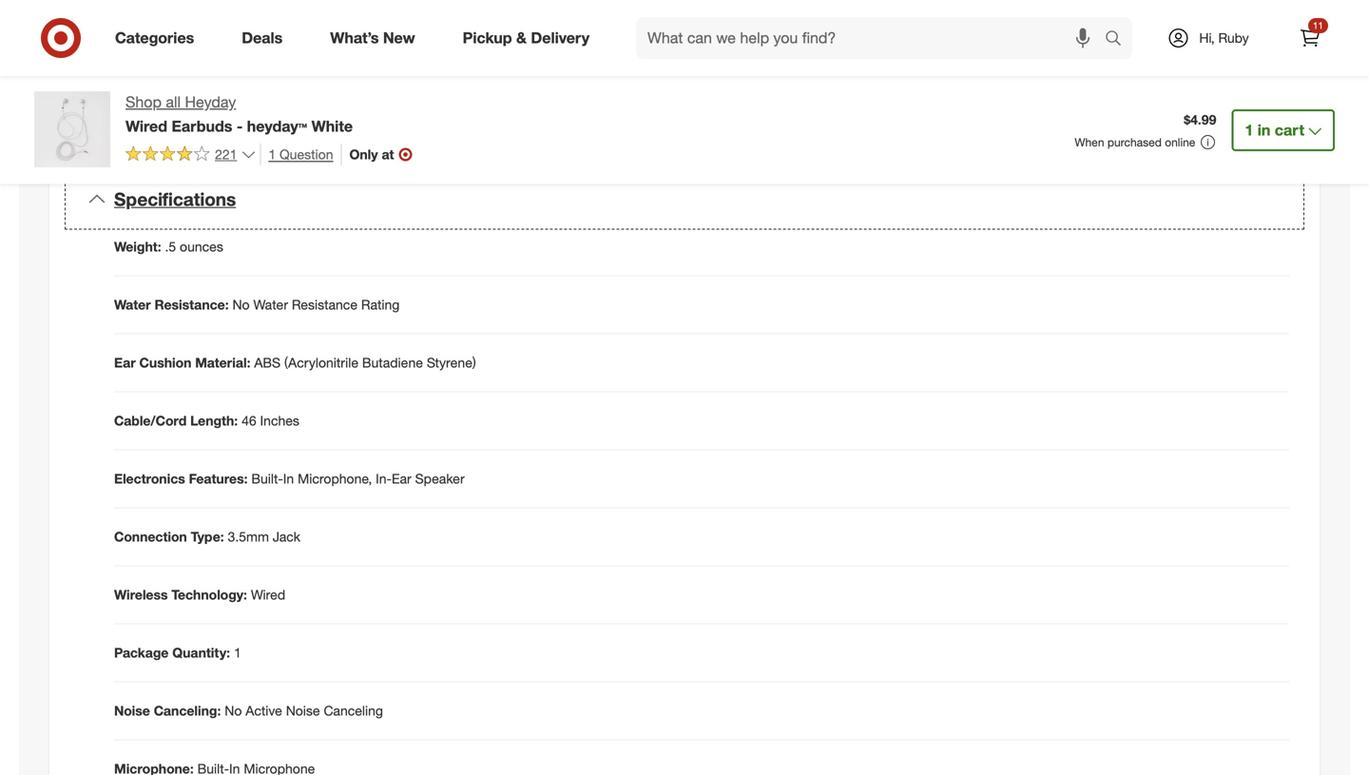 Task type: vqa. For each thing, say whether or not it's contained in the screenshot.
top the 7:00pm
no



Task type: locate. For each thing, give the bounding box(es) containing it.
come
[[835, 85, 869, 102]]

What can we help you find? suggestions appear below search field
[[636, 17, 1110, 59]]

limited down the working
[[953, 85, 993, 102]]

resistance
[[292, 296, 358, 313]]

0 horizontal spatial adjust
[[299, 78, 335, 94]]

1 or from the left
[[1017, 66, 1029, 83]]

via up calls.
[[1243, 9, 1260, 26]]

earbuds
[[1228, 0, 1278, 7], [172, 117, 232, 135]]

1 vertical spatial -
[[237, 117, 243, 135]]

further
[[1080, 0, 1120, 7]]

length:
[[190, 412, 238, 429]]

material:
[[195, 354, 251, 371]]

1 horizontal spatial -
[[810, 47, 815, 64]]

0 horizontal spatial anyone
[[717, 66, 760, 83]]

anyone down plus,
[[717, 66, 760, 83]]

features:
[[189, 470, 248, 487]]

or down search button
[[1100, 66, 1112, 83]]

1 vertical spatial in
[[1258, 121, 1271, 139]]

no
[[232, 296, 250, 313], [225, 702, 242, 719]]

1 horizontal spatial wired
[[251, 586, 286, 603]]

wired inside if you're looking for a versatile pair of wired earbuds, look no further than these wired earbuds from heyday™. these wired earbuds connect to smartphones, tablets, laptops and more via a 3.5mm headphone jack, and they feature a built-in microphone that's perfect for phone calls. plus, the + and - buttons on the cord allow you to adjust the volume with ease. they're ideal for anyone who loves to listen to music while working or exercising, or anyone who's frequently on long calls, and they come with a 1-year limited warranty.
[[1190, 0, 1225, 7]]

0 vertical spatial cord
[[909, 47, 936, 64]]

feature
[[920, 28, 961, 45]]

+
[[772, 47, 780, 64]]

water left resistance
[[253, 296, 288, 313]]

with left ease
[[385, 78, 410, 94]]

1 vertical spatial they
[[806, 85, 832, 102]]

via up ease
[[407, 25, 424, 41]]

1 right quantity:
[[234, 644, 241, 661]]

smartphones, inside if you're looking for a versatile pair of wired earbuds, look no further than these wired earbuds from heyday™. these wired earbuds connect to smartphones, tablets, laptops and more via a 3.5mm headphone jack, and they feature a built-in microphone that's perfect for phone calls. plus, the + and - buttons on the cord allow you to adjust the volume with ease. they're ideal for anyone who loves to listen to music while working or exercising, or anyone who's frequently on long calls, and they come with a 1-year limited warranty.
[[1002, 9, 1084, 26]]

they're
[[1187, 47, 1232, 64]]

1 horizontal spatial ear
[[392, 470, 412, 487]]

1 horizontal spatial volume
[[1077, 47, 1120, 64]]

they down loves
[[806, 85, 832, 102]]

1 horizontal spatial 1
[[269, 146, 276, 162]]

wired down the versatile
[[846, 9, 878, 26]]

on right frequently
[[1264, 66, 1279, 83]]

0 vertical spatial they
[[890, 28, 916, 45]]

ear cushion material: abs (acrylonitrile butadiene styrene)
[[114, 354, 476, 371]]

11
[[1313, 19, 1324, 31]]

0 horizontal spatial or
[[1017, 66, 1029, 83]]

the left +
[[749, 47, 768, 64]]

$4.99
[[1184, 111, 1217, 128]]

0 vertical spatial ear
[[114, 354, 136, 371]]

3.5mm
[[427, 25, 469, 41], [717, 28, 758, 45], [228, 528, 269, 545]]

question
[[280, 146, 333, 162]]

1 vertical spatial earbuds
[[172, 117, 232, 135]]

earbuds up more
[[1228, 0, 1278, 7]]

0 vertical spatial 1
[[1245, 121, 1254, 139]]

0 horizontal spatial for
[[815, 0, 831, 7]]

ounces
[[180, 238, 223, 255]]

in down earbuds,
[[1006, 28, 1017, 45]]

who
[[764, 66, 789, 83]]

wireless
[[114, 586, 168, 603]]

to down built-
[[999, 47, 1011, 64]]

2 horizontal spatial for
[[1267, 47, 1283, 64]]

weight: .5 ounces
[[114, 238, 223, 255]]

what's new link
[[314, 17, 439, 59]]

they down the earbuds
[[890, 28, 916, 45]]

2 horizontal spatial 1
[[1245, 121, 1254, 139]]

wired
[[1190, 0, 1225, 7], [126, 117, 167, 135], [251, 586, 286, 603]]

0 vertical spatial you
[[974, 47, 996, 64]]

new
[[383, 29, 415, 47]]

phone
[[1198, 28, 1236, 45]]

headphone left "jack"
[[472, 25, 540, 41]]

via
[[1243, 9, 1260, 26], [407, 25, 424, 41]]

technology:
[[172, 586, 247, 603]]

ear left speaker
[[392, 470, 412, 487]]

0 horizontal spatial volume
[[339, 78, 382, 94]]

0 vertical spatial adjust
[[1015, 47, 1051, 64]]

ease
[[414, 78, 442, 94]]

in left the cart
[[1258, 121, 1271, 139]]

1 horizontal spatial adjust
[[1015, 47, 1051, 64]]

on
[[868, 47, 883, 64], [1264, 66, 1279, 83], [183, 78, 198, 94]]

pair
[[899, 0, 921, 7]]

to down "buttons"
[[827, 66, 839, 83]]

1 horizontal spatial they
[[890, 28, 916, 45]]

1 vertical spatial wired
[[126, 117, 167, 135]]

wired up the connect
[[940, 0, 973, 7]]

3.5mm left jack
[[228, 528, 269, 545]]

jack
[[543, 25, 567, 41]]

cord left let
[[225, 78, 252, 94]]

2 anyone from the left
[[1116, 66, 1159, 83]]

1 horizontal spatial laptops
[[1135, 9, 1179, 26]]

1 horizontal spatial limited
[[953, 85, 993, 102]]

1 horizontal spatial wired
[[940, 0, 973, 7]]

adjust up white
[[299, 78, 335, 94]]

0 vertical spatial no
[[232, 296, 250, 313]]

to right the connect
[[188, 25, 199, 41]]

buttons
[[133, 78, 180, 94]]

no right the resistance:
[[232, 296, 250, 313]]

0 horizontal spatial 1
[[234, 644, 241, 661]]

electronics
[[114, 470, 185, 487]]

0 vertical spatial limited
[[953, 85, 993, 102]]

or
[[1017, 66, 1029, 83], [1100, 66, 1112, 83]]

volume down what's
[[339, 78, 382, 94]]

adjust down microphone
[[1015, 47, 1051, 64]]

for right ideal on the right top of the page
[[1267, 47, 1283, 64]]

with
[[1124, 47, 1149, 64], [385, 78, 410, 94], [872, 85, 897, 102]]

1 vertical spatial adjust
[[299, 78, 335, 94]]

a left 1-
[[901, 85, 908, 102]]

abs
[[254, 354, 281, 371]]

to
[[987, 9, 998, 26], [188, 25, 199, 41], [999, 47, 1011, 64], [827, 66, 839, 83], [878, 66, 890, 83]]

0 horizontal spatial -
[[237, 117, 243, 135]]

-
[[810, 47, 815, 64], [237, 117, 243, 135]]

earbuds inside shop all heyday wired earbuds - heyday™ white
[[172, 117, 232, 135]]

1 vertical spatial cord
[[225, 78, 252, 94]]

3.5mm right new
[[427, 25, 469, 41]]

what's new
[[330, 29, 415, 47]]

wired right the technology:
[[251, 586, 286, 603]]

volume down that's
[[1077, 47, 1120, 64]]

0 horizontal spatial noise
[[114, 702, 150, 719]]

what's
[[330, 29, 379, 47]]

wired down shop on the left
[[126, 117, 167, 135]]

- up loves
[[810, 47, 815, 64]]

if
[[717, 0, 724, 7]]

or up warranty.
[[1017, 66, 1029, 83]]

for up "these"
[[815, 0, 831, 7]]

resistance:
[[155, 296, 229, 313]]

smartphones, up let
[[203, 25, 285, 41]]

pickup
[[463, 29, 512, 47]]

on right all
[[183, 78, 198, 94]]

1 vertical spatial you
[[274, 78, 295, 94]]

built-
[[976, 28, 1006, 45]]

1 horizontal spatial on
[[868, 47, 883, 64]]

pickup & delivery
[[463, 29, 590, 47]]

adjust
[[1015, 47, 1051, 64], [299, 78, 335, 94]]

styrene)
[[427, 354, 476, 371]]

2 vertical spatial for
[[1267, 47, 1283, 64]]

smartphones,
[[1002, 9, 1084, 26], [203, 25, 285, 41]]

in
[[1006, 28, 1017, 45], [1258, 121, 1271, 139]]

0 horizontal spatial limited
[[155, 104, 195, 121]]

frequently
[[1200, 66, 1260, 83]]

- up 221
[[237, 117, 243, 135]]

listen
[[843, 66, 874, 83]]

earbuds down heyday
[[172, 117, 232, 135]]

ear left cushion
[[114, 354, 136, 371]]

0 horizontal spatial in
[[1006, 28, 1017, 45]]

on up listen
[[868, 47, 883, 64]]

221
[[215, 146, 237, 162]]

1 horizontal spatial you
[[974, 47, 996, 64]]

more
[[1209, 9, 1240, 26]]

2 vertical spatial 1
[[234, 644, 241, 661]]

headphone up +
[[762, 28, 829, 45]]

2 noise from the left
[[286, 702, 320, 719]]

deals
[[242, 29, 283, 47]]

0 horizontal spatial wired
[[126, 117, 167, 135]]

2 horizontal spatial on
[[1264, 66, 1279, 83]]

3.5mm up plus,
[[717, 28, 758, 45]]

0 horizontal spatial you
[[274, 78, 295, 94]]

categories link
[[99, 17, 218, 59]]

cord up music
[[909, 47, 936, 64]]

0 vertical spatial wired
[[1190, 0, 1225, 7]]

delivery
[[531, 29, 590, 47]]

laptops inside if you're looking for a versatile pair of wired earbuds, look no further than these wired earbuds from heyday™. these wired earbuds connect to smartphones, tablets, laptops and more via a 3.5mm headphone jack, and they feature a built-in microphone that's perfect for phone calls. plus, the + and - buttons on the cord allow you to adjust the volume with ease. they're ideal for anyone who loves to listen to music while working or exercising, or anyone who's frequently on long calls, and they come with a 1-year limited warranty.
[[1135, 9, 1179, 26]]

1 horizontal spatial anyone
[[1116, 66, 1159, 83]]

in-
[[376, 470, 392, 487]]

no for active
[[225, 702, 242, 719]]

1 horizontal spatial cord
[[909, 47, 936, 64]]

you right let
[[274, 78, 295, 94]]

0 horizontal spatial with
[[385, 78, 410, 94]]

1 horizontal spatial headphone
[[762, 28, 829, 45]]

tablets
[[289, 25, 329, 41]]

water resistance: no water resistance rating
[[114, 296, 400, 313]]

limited down buttons
[[155, 104, 195, 121]]

0 horizontal spatial water
[[114, 296, 151, 313]]

1 horizontal spatial water
[[253, 296, 288, 313]]

heyday
[[185, 93, 236, 111]]

1 horizontal spatial via
[[1243, 9, 1260, 26]]

and right tablets
[[333, 25, 355, 41]]

you inside if you're looking for a versatile pair of wired earbuds, look no further than these wired earbuds from heyday™. these wired earbuds connect to smartphones, tablets, laptops and more via a 3.5mm headphone jack, and they feature a built-in microphone that's perfect for phone calls. plus, the + and - buttons on the cord allow you to adjust the volume with ease. they're ideal for anyone who loves to listen to music while working or exercising, or anyone who's frequently on long calls, and they come with a 1-year limited warranty.
[[974, 47, 996, 64]]

water down weight:
[[114, 296, 151, 313]]

anyone down the ease.
[[1116, 66, 1159, 83]]

laptops
[[1135, 9, 1179, 26], [359, 25, 403, 41]]

you up the working
[[974, 47, 996, 64]]

1 horizontal spatial or
[[1100, 66, 1112, 83]]

noise right active
[[286, 702, 320, 719]]

no left active
[[225, 702, 242, 719]]

connect
[[133, 25, 184, 41]]

with down music
[[872, 85, 897, 102]]

noise
[[114, 702, 150, 719], [286, 702, 320, 719]]

noise left canceling:
[[114, 702, 150, 719]]

1 horizontal spatial earbuds
[[1228, 0, 1278, 7]]

0 horizontal spatial cord
[[225, 78, 252, 94]]

the up exercising,
[[1055, 47, 1074, 64]]

with down perfect
[[1124, 47, 1149, 64]]

0 vertical spatial earbuds
[[1228, 0, 1278, 7]]

1 vertical spatial limited
[[155, 104, 195, 121]]

0 vertical spatial in
[[1006, 28, 1017, 45]]

1 vertical spatial no
[[225, 702, 242, 719]]

microphone
[[1020, 28, 1091, 45]]

smartphones, down the look
[[1002, 9, 1084, 26]]

0 horizontal spatial smartphones,
[[203, 25, 285, 41]]

0 vertical spatial -
[[810, 47, 815, 64]]

1 down "heyday™"
[[269, 146, 276, 162]]

1 horizontal spatial noise
[[286, 702, 320, 719]]

0 horizontal spatial earbuds
[[172, 117, 232, 135]]

2 horizontal spatial 3.5mm
[[717, 28, 758, 45]]

1 horizontal spatial smartphones,
[[1002, 9, 1084, 26]]

cart
[[1275, 121, 1305, 139]]

2 horizontal spatial wired
[[1190, 0, 1225, 7]]

wired up more
[[1190, 0, 1225, 7]]

search button
[[1096, 17, 1142, 63]]

0 horizontal spatial headphone
[[472, 25, 540, 41]]

for left hi,
[[1178, 28, 1194, 45]]

1 vertical spatial for
[[1178, 28, 1194, 45]]

0 horizontal spatial they
[[806, 85, 832, 102]]

0 horizontal spatial on
[[183, 78, 198, 94]]

1 vertical spatial 1
[[269, 146, 276, 162]]

1 vertical spatial ear
[[392, 470, 412, 487]]

and down who
[[780, 85, 802, 102]]

0 horizontal spatial wired
[[846, 9, 878, 26]]

1 for 1 in cart
[[1245, 121, 1254, 139]]

0 vertical spatial volume
[[1077, 47, 1120, 64]]

deals link
[[226, 17, 306, 59]]

noise canceling: no active noise canceling
[[114, 702, 383, 719]]

1 left the cart
[[1245, 121, 1254, 139]]

canceling
[[324, 702, 383, 719]]



Task type: describe. For each thing, give the bounding box(es) containing it.
and right jack,
[[864, 28, 887, 45]]

butadiene
[[362, 354, 423, 371]]

cord inside if you're looking for a versatile pair of wired earbuds, look no further than these wired earbuds from heyday™. these wired earbuds connect to smartphones, tablets, laptops and more via a 3.5mm headphone jack, and they feature a built-in microphone that's perfect for phone calls. plus, the + and - buttons on the cord allow you to adjust the volume with ease. they're ideal for anyone who loves to listen to music while working or exercising, or anyone who's frequently on long calls, and they come with a 1-year limited warranty.
[[909, 47, 936, 64]]

jack
[[273, 528, 300, 545]]

2 vertical spatial wired
[[251, 586, 286, 603]]

specifications
[[114, 188, 236, 210]]

1 horizontal spatial 3.5mm
[[427, 25, 469, 41]]

rating
[[361, 296, 400, 313]]

ease.
[[1152, 47, 1184, 64]]

0 vertical spatial wired
[[940, 0, 973, 7]]

look
[[1032, 0, 1058, 7]]

cable/cord
[[114, 412, 187, 429]]

and right +
[[784, 47, 806, 64]]

active
[[246, 702, 282, 719]]

weight:
[[114, 238, 161, 255]]

quantity:
[[172, 644, 230, 661]]

1 noise from the left
[[114, 702, 150, 719]]

(acrylonitrile
[[284, 354, 359, 371]]

music
[[893, 66, 929, 83]]

plus,
[[717, 47, 746, 64]]

volume inside if you're looking for a versatile pair of wired earbuds, look no further than these wired earbuds from heyday™. these wired earbuds connect to smartphones, tablets, laptops and more via a 3.5mm headphone jack, and they feature a built-in microphone that's perfect for phone calls. plus, the + and - buttons on the cord allow you to adjust the volume with ease. they're ideal for anyone who loves to listen to music while working or exercising, or anyone who's frequently on long calls, and they come with a 1-year limited warranty.
[[1077, 47, 1120, 64]]

1 vertical spatial wired
[[846, 9, 878, 26]]

a up calls.
[[1264, 9, 1271, 26]]

- inside if you're looking for a versatile pair of wired earbuds, look no further than these wired earbuds from heyday™. these wired earbuds connect to smartphones, tablets, laptops and more via a 3.5mm headphone jack, and they feature a built-in microphone that's perfect for phone calls. plus, the + and - buttons on the cord allow you to adjust the volume with ease. they're ideal for anyone who loves to listen to music while working or exercising, or anyone who's frequently on long calls, and they come with a 1-year limited warranty.
[[810, 47, 815, 64]]

1 vertical spatial volume
[[339, 78, 382, 94]]

1-
[[912, 85, 924, 102]]

earbuds,
[[977, 0, 1029, 7]]

package quantity: 1
[[114, 644, 241, 661]]

heyday™.
[[748, 9, 802, 26]]

1 horizontal spatial for
[[1178, 28, 1194, 45]]

built-
[[251, 470, 283, 487]]

pickup & delivery link
[[447, 17, 613, 59]]

purchased
[[1108, 135, 1162, 149]]

&
[[516, 29, 527, 47]]

the up warranty
[[202, 78, 221, 94]]

.5
[[165, 238, 176, 255]]

0 horizontal spatial ear
[[114, 354, 136, 371]]

2 or from the left
[[1100, 66, 1112, 83]]

of
[[925, 0, 937, 7]]

working
[[967, 66, 1014, 83]]

to right listen
[[878, 66, 890, 83]]

1 horizontal spatial with
[[872, 85, 897, 102]]

2 water from the left
[[253, 296, 288, 313]]

46
[[242, 412, 256, 429]]

all
[[166, 93, 181, 111]]

than
[[1124, 0, 1150, 7]]

a up "these"
[[835, 0, 842, 7]]

exercising,
[[1033, 66, 1096, 83]]

1yr limited warranty
[[133, 104, 250, 121]]

when
[[1075, 135, 1105, 149]]

hi, ruby
[[1199, 29, 1249, 46]]

canceling:
[[154, 702, 221, 719]]

adjust inside if you're looking for a versatile pair of wired earbuds, look no further than these wired earbuds from heyday™. these wired earbuds connect to smartphones, tablets, laptops and more via a 3.5mm headphone jack, and they feature a built-in microphone that's perfect for phone calls. plus, the + and - buttons on the cord allow you to adjust the volume with ease. they're ideal for anyone who loves to listen to music while working or exercising, or anyone who's frequently on long calls, and they come with a 1-year limited warranty.
[[1015, 47, 1051, 64]]

0 horizontal spatial 3.5mm
[[228, 528, 269, 545]]

headphone inside if you're looking for a versatile pair of wired earbuds, look no further than these wired earbuds from heyday™. these wired earbuds connect to smartphones, tablets, laptops and more via a 3.5mm headphone jack, and they feature a built-in microphone that's perfect for phone calls. plus, the + and - buttons on the cord allow you to adjust the volume with ease. they're ideal for anyone who loves to listen to music while working or exercising, or anyone who's frequently on long calls, and they come with a 1-year limited warranty.
[[762, 28, 829, 45]]

1 anyone from the left
[[717, 66, 760, 83]]

3.5mm inside if you're looking for a versatile pair of wired earbuds, look no further than these wired earbuds from heyday™. these wired earbuds connect to smartphones, tablets, laptops and more via a 3.5mm headphone jack, and they feature a built-in microphone that's perfect for phone calls. plus, the + and - buttons on the cord allow you to adjust the volume with ease. they're ideal for anyone who loves to listen to music while working or exercising, or anyone who's frequently on long calls, and they come with a 1-year limited warranty.
[[717, 28, 758, 45]]

limited inside if you're looking for a versatile pair of wired earbuds, look no further than these wired earbuds from heyday™. these wired earbuds connect to smartphones, tablets, laptops and more via a 3.5mm headphone jack, and they feature a built-in microphone that's perfect for phone calls. plus, the + and - buttons on the cord allow you to adjust the volume with ease. they're ideal for anyone who loves to listen to music while working or exercising, or anyone who's frequently on long calls, and they come with a 1-year limited warranty.
[[953, 85, 993, 102]]

in
[[283, 470, 294, 487]]

allow
[[940, 47, 970, 64]]

1yr
[[133, 104, 152, 121]]

categories
[[115, 29, 194, 47]]

type:
[[191, 528, 224, 545]]

the up music
[[887, 47, 905, 64]]

only at
[[349, 146, 394, 162]]

versatile
[[846, 0, 895, 7]]

when purchased online
[[1075, 135, 1196, 149]]

jack,
[[833, 28, 861, 45]]

2 horizontal spatial with
[[1124, 47, 1149, 64]]

white
[[312, 117, 353, 135]]

loves
[[793, 66, 823, 83]]

earbuds inside if you're looking for a versatile pair of wired earbuds, look no further than these wired earbuds from heyday™. these wired earbuds connect to smartphones, tablets, laptops and more via a 3.5mm headphone jack, and they feature a built-in microphone that's perfect for phone calls. plus, the + and - buttons on the cord allow you to adjust the volume with ease. they're ideal for anyone who loves to listen to music while working or exercising, or anyone who's frequently on long calls, and they come with a 1-year limited warranty.
[[1228, 0, 1278, 7]]

1 water from the left
[[114, 296, 151, 313]]

a down the connect
[[965, 28, 972, 45]]

at
[[382, 146, 394, 162]]

221 link
[[126, 143, 256, 167]]

search
[[1096, 30, 1142, 49]]

heyday™
[[247, 117, 307, 135]]

year
[[924, 85, 950, 102]]

wired inside shop all heyday wired earbuds - heyday™ white
[[126, 117, 167, 135]]

no for water
[[232, 296, 250, 313]]

- inside shop all heyday wired earbuds - heyday™ white
[[237, 117, 243, 135]]

electronics features: built-in microphone, in-ear speaker
[[114, 470, 465, 487]]

0 vertical spatial for
[[815, 0, 831, 7]]

image of wired earbuds - heyday™ white image
[[34, 91, 110, 167]]

connection
[[114, 528, 187, 545]]

these
[[1154, 0, 1186, 7]]

ruby
[[1219, 29, 1249, 46]]

calls,
[[746, 85, 776, 102]]

speaker
[[415, 470, 465, 487]]

buttons
[[819, 47, 864, 64]]

in inside if you're looking for a versatile pair of wired earbuds, look no further than these wired earbuds from heyday™. these wired earbuds connect to smartphones, tablets, laptops and more via a 3.5mm headphone jack, and they feature a built-in microphone that's perfect for phone calls. plus, the + and - buttons on the cord allow you to adjust the volume with ease. they're ideal for anyone who loves to listen to music while working or exercising, or anyone who's frequently on long calls, and they come with a 1-year limited warranty.
[[1006, 28, 1017, 45]]

buttons on the cord let you adjust volume with ease
[[133, 78, 442, 94]]

shop
[[126, 93, 162, 111]]

1 in cart for wired earbuds - heyday™ white element
[[1245, 121, 1305, 139]]

and up hi,
[[1183, 9, 1205, 26]]

earbuds
[[882, 9, 931, 26]]

wireless technology: wired
[[114, 586, 286, 603]]

0 horizontal spatial laptops
[[359, 25, 403, 41]]

warranty
[[199, 104, 250, 121]]

inches
[[260, 412, 299, 429]]

1 for 1 question
[[269, 146, 276, 162]]

connect to smartphones, tablets and laptops via 3.5mm headphone jack
[[133, 25, 567, 41]]

from
[[717, 9, 744, 26]]

connection type: 3.5mm jack
[[114, 528, 300, 545]]

to down earbuds,
[[987, 9, 998, 26]]

tablets,
[[1088, 9, 1131, 26]]

who's
[[1163, 66, 1197, 83]]

these
[[806, 9, 842, 26]]

0 horizontal spatial via
[[407, 25, 424, 41]]

while
[[932, 66, 963, 83]]

let
[[256, 78, 270, 94]]

via inside if you're looking for a versatile pair of wired earbuds, look no further than these wired earbuds from heyday™. these wired earbuds connect to smartphones, tablets, laptops and more via a 3.5mm headphone jack, and they feature a built-in microphone that's perfect for phone calls. plus, the + and - buttons on the cord allow you to adjust the volume with ease. they're ideal for anyone who loves to listen to music while working or exercising, or anyone who's frequently on long calls, and they come with a 1-year limited warranty.
[[1243, 9, 1260, 26]]

cushion
[[139, 354, 192, 371]]

1 horizontal spatial in
[[1258, 121, 1271, 139]]

specifications button
[[65, 169, 1305, 230]]

cable/cord length: 46 inches
[[114, 412, 299, 429]]



